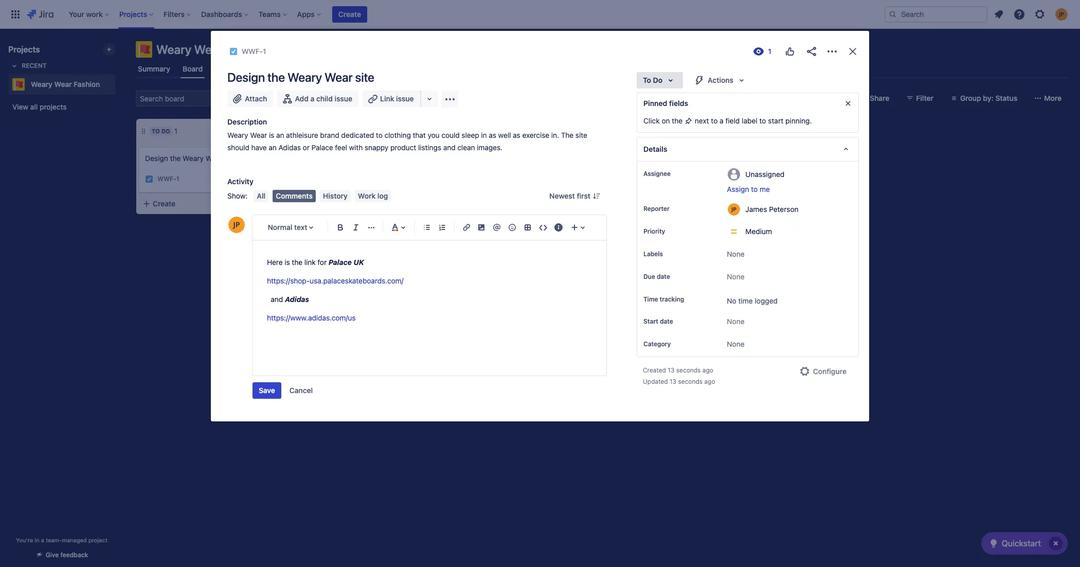 Task type: describe. For each thing, give the bounding box(es) containing it.
more formatting image
[[365, 221, 378, 234]]

images.
[[477, 143, 503, 152]]

to do
[[643, 76, 663, 84]]

the
[[561, 131, 574, 139]]

to inside button
[[751, 185, 758, 193]]

configure
[[813, 367, 847, 376]]

click on the
[[644, 116, 685, 125]]

create column image
[[576, 123, 588, 135]]

link web pages and more image
[[423, 93, 436, 105]]

to right next
[[711, 116, 718, 125]]

date for due date
[[657, 273, 670, 280]]

wwf- inside design the weary wear site "dialog"
[[242, 47, 263, 56]]

timeline
[[283, 64, 312, 73]]

2 vertical spatial 1
[[176, 175, 179, 183]]

https://www.adidas.com/us link
[[267, 313, 356, 322]]

weary inside the weary wear fashion link
[[31, 80, 52, 89]]

copy link to issue image
[[264, 47, 272, 55]]

view
[[12, 102, 28, 111]]

Search field
[[885, 6, 988, 22]]

normal text
[[268, 223, 307, 232]]

attach button
[[227, 91, 273, 107]]

create inside "primary" 'element'
[[338, 10, 361, 18]]

due date
[[644, 273, 670, 280]]

all
[[257, 191, 266, 200]]

board
[[183, 64, 203, 73]]

tab list containing board
[[130, 60, 1074, 78]]

hide message image
[[842, 97, 855, 110]]

info panel image
[[553, 221, 565, 234]]

dismiss quickstart image
[[1048, 535, 1065, 552]]

1 issue from the left
[[335, 94, 352, 103]]

view all projects
[[12, 102, 67, 111]]

here is the link for palace uk
[[267, 258, 364, 267]]

create banner
[[0, 0, 1081, 29]]

projects
[[40, 102, 67, 111]]

attach
[[245, 94, 267, 103]]

a inside button
[[311, 94, 315, 103]]

no
[[727, 296, 737, 305]]

work log button
[[355, 190, 391, 202]]

details
[[644, 145, 668, 153]]

the up add people icon
[[268, 70, 285, 84]]

0 horizontal spatial wwf-
[[157, 175, 176, 183]]

start
[[644, 318, 659, 325]]

time
[[644, 295, 658, 303]]

assign
[[727, 185, 749, 193]]

first
[[577, 191, 591, 200]]

the down to do 1
[[170, 154, 181, 163]]

check image
[[988, 537, 1000, 550]]

in
[[297, 128, 303, 134]]

newest
[[550, 191, 575, 200]]

snappy
[[365, 143, 389, 152]]

history
[[323, 191, 348, 200]]

1 vertical spatial wwf-1
[[157, 175, 179, 183]]

palace inside the description weary wear is an athleisure brand dedicated to clothing that you could sleep in as well as exercise in. the site should have an adidas or palace feel with snappy product listings and clean images.
[[312, 143, 333, 152]]

have
[[251, 143, 267, 152]]

james
[[746, 205, 767, 213]]

pinning.
[[786, 116, 812, 125]]

timeline link
[[281, 60, 314, 78]]

collapse recent projects image
[[8, 60, 21, 72]]

table image
[[522, 221, 534, 234]]

0 horizontal spatial in
[[35, 537, 39, 543]]

list link
[[213, 60, 230, 78]]

add people image
[[264, 92, 277, 104]]

to do button
[[637, 72, 683, 89]]

vote options: no one has voted for this issue yet. image
[[784, 45, 797, 58]]

labels
[[644, 250, 663, 258]]

start
[[768, 116, 784, 125]]

menu bar inside design the weary wear site "dialog"
[[252, 190, 393, 202]]

in inside the description weary wear is an athleisure brand dedicated to clothing that you could sleep in as well as exercise in. the site should have an adidas or palace feel with snappy product listings and clean images.
[[481, 131, 487, 139]]

italic ⌘i image
[[350, 221, 362, 234]]

all button
[[254, 190, 269, 202]]

with
[[349, 143, 363, 152]]

1 vertical spatial 1
[[174, 127, 178, 135]]

to for to do
[[643, 76, 651, 84]]

pages link
[[356, 60, 381, 78]]

close image
[[847, 45, 859, 58]]

details element
[[637, 137, 859, 162]]

add
[[295, 94, 309, 103]]

adidas inside the description weary wear is an athleisure brand dedicated to clothing that you could sleep in as well as exercise in. the site should have an adidas or palace feel with snappy product listings and clean images.
[[279, 143, 301, 152]]

1 vertical spatial design the weary wear site
[[145, 154, 237, 163]]

wwf-1 inside design the weary wear site "dialog"
[[242, 47, 266, 56]]

save button
[[253, 382, 281, 399]]

label
[[742, 116, 758, 125]]

add image, video, or file image
[[476, 221, 488, 234]]

date for start date
[[660, 318, 673, 325]]

0 vertical spatial 13
[[668, 367, 675, 374]]

0 vertical spatial wwf-1 link
[[242, 45, 266, 58]]

bold ⌘b image
[[334, 221, 347, 234]]

feel
[[335, 143, 347, 152]]

view all projects link
[[8, 98, 115, 116]]

could
[[442, 131, 460, 139]]

tracking
[[660, 295, 684, 303]]

is inside comment - main content area, start typing to enter text. text field
[[285, 258, 290, 267]]

brand
[[320, 131, 339, 139]]

reporter
[[644, 205, 670, 213]]

all
[[30, 102, 38, 111]]

to for to do 1
[[152, 128, 160, 134]]

updated
[[643, 378, 668, 386]]

forms link
[[322, 60, 347, 78]]

1 vertical spatial weary wear fashion
[[31, 80, 100, 89]]

1 vertical spatial create
[[153, 199, 176, 208]]

profile image of james peterson image
[[228, 217, 245, 233]]

1 inside design the weary wear site "dialog"
[[263, 47, 266, 56]]

time tracking pin to top. only you can see pinned fields. image
[[687, 295, 695, 304]]

fields
[[669, 99, 689, 108]]

projects
[[8, 45, 40, 54]]

give
[[46, 551, 59, 559]]

done
[[442, 128, 459, 134]]

quickstart button
[[982, 532, 1068, 555]]

add a child issue
[[295, 94, 352, 103]]

here
[[267, 258, 283, 267]]

0 vertical spatial fashion
[[225, 42, 268, 57]]

should
[[227, 143, 249, 152]]

newest first image
[[593, 192, 601, 200]]

newest first
[[550, 191, 591, 200]]

configure link
[[793, 363, 853, 380]]

text
[[294, 223, 307, 232]]

https://shop-usa.palaceskateboards.com/ link
[[267, 276, 404, 285]]

0 vertical spatial ago
[[703, 367, 714, 374]]

pages
[[358, 64, 379, 73]]

https://www.adidas.com/us
[[267, 313, 356, 322]]

palace inside comment - main content area, start typing to enter text. text field
[[329, 258, 352, 267]]

search image
[[889, 10, 897, 18]]

me
[[760, 185, 770, 193]]

click
[[644, 116, 660, 125]]

athleisure
[[286, 131, 318, 139]]

code snippet image
[[537, 221, 550, 234]]

history button
[[320, 190, 351, 202]]

design inside "dialog"
[[227, 70, 265, 84]]

pinned fields
[[644, 99, 689, 108]]



Task type: locate. For each thing, give the bounding box(es) containing it.
and down could
[[443, 143, 456, 152]]

1 vertical spatial is
[[285, 258, 290, 267]]

sleep
[[462, 131, 479, 139]]

to
[[711, 116, 718, 125], [760, 116, 766, 125], [376, 131, 383, 139], [751, 185, 758, 193]]

to do 1
[[152, 127, 178, 135]]

0 right brand
[[341, 127, 345, 135]]

actions image
[[826, 45, 839, 58]]

1 horizontal spatial fashion
[[225, 42, 268, 57]]

date right start at right bottom
[[660, 318, 673, 325]]

date right due
[[657, 273, 670, 280]]

team-
[[46, 537, 62, 543]]

you
[[428, 131, 440, 139]]

2 horizontal spatial site
[[576, 131, 588, 139]]

1 horizontal spatial wwf-1
[[242, 47, 266, 56]]

adidas inside comment - main content area, start typing to enter text. text field
[[285, 295, 309, 304]]

none for due date
[[727, 272, 745, 281]]

design up james peterson image on the top left
[[227, 70, 265, 84]]

0 horizontal spatial and
[[271, 295, 283, 304]]

3 none from the top
[[727, 317, 745, 326]]

1 vertical spatial to
[[152, 128, 160, 134]]

0 horizontal spatial a
[[41, 537, 44, 543]]

a right the add at the left of the page
[[311, 94, 315, 103]]

1 horizontal spatial as
[[513, 131, 521, 139]]

to up snappy on the left
[[376, 131, 383, 139]]

1 horizontal spatial 0
[[463, 127, 467, 135]]

task image up list 'link'
[[229, 47, 238, 56]]

wwf-1
[[242, 47, 266, 56], [157, 175, 179, 183]]

1 horizontal spatial create
[[338, 10, 361, 18]]

and inside the description weary wear is an athleisure brand dedicated to clothing that you could sleep in as well as exercise in. the site should have an adidas or palace feel with snappy product listings and clean images.
[[443, 143, 456, 152]]

bullet list ⌘⇧8 image
[[421, 221, 433, 234]]

design the weary wear site dialog
[[211, 31, 870, 421]]

adidas left or
[[279, 143, 301, 152]]

1 horizontal spatial issue
[[396, 94, 414, 103]]

create
[[338, 10, 361, 18], [153, 199, 176, 208]]

you're
[[16, 537, 33, 543]]

1 vertical spatial wwf-
[[157, 175, 176, 183]]

clothing
[[385, 131, 411, 139]]

1 vertical spatial create button
[[136, 195, 275, 213]]

add a child issue button
[[278, 91, 359, 107]]

seconds right 'updated'
[[678, 378, 703, 386]]

1 horizontal spatial create button
[[332, 6, 367, 22]]

0 horizontal spatial fashion
[[74, 80, 100, 89]]

do for to do
[[653, 76, 663, 84]]

1 vertical spatial a
[[720, 116, 724, 125]]

1 horizontal spatial task image
[[229, 47, 238, 56]]

no time logged
[[727, 296, 778, 305]]

0 horizontal spatial weary wear fashion
[[31, 80, 100, 89]]

a for next to a field label to start pinning.
[[720, 116, 724, 125]]

1 vertical spatial ago
[[705, 378, 715, 386]]

seconds right "created"
[[677, 367, 701, 374]]

fashion up view all projects link
[[74, 80, 100, 89]]

1
[[263, 47, 266, 56], [174, 127, 178, 135], [176, 175, 179, 183]]

0 horizontal spatial create button
[[136, 195, 275, 213]]

site right 'forms' link
[[355, 70, 374, 84]]

wwf-1 up calendar
[[242, 47, 266, 56]]

weary wear fashion
[[156, 42, 268, 57], [31, 80, 100, 89]]

menu bar
[[252, 190, 393, 202]]

1 up calendar
[[263, 47, 266, 56]]

0 horizontal spatial create
[[153, 199, 176, 208]]

a left the team-
[[41, 537, 44, 543]]

0 vertical spatial an
[[276, 131, 284, 139]]

is right the here
[[285, 258, 290, 267]]

activity
[[227, 177, 254, 186]]

0 vertical spatial design the weary wear site
[[227, 70, 374, 84]]

is left in
[[269, 131, 274, 139]]

1 horizontal spatial to
[[643, 76, 651, 84]]

site inside the description weary wear is an athleisure brand dedicated to clothing that you could sleep in as well as exercise in. the site should have an adidas or palace feel with snappy product listings and clean images.
[[576, 131, 588, 139]]

time
[[739, 296, 753, 305]]

medium
[[746, 227, 772, 236]]

do inside "dropdown button"
[[653, 76, 663, 84]]

wear inside the description weary wear is an athleisure brand dedicated to clothing that you could sleep in as well as exercise in. the site should have an adidas or palace feel with snappy product listings and clean images.
[[250, 131, 267, 139]]

numbered list ⌘⇧7 image
[[436, 221, 449, 234]]

0 vertical spatial wwf-1
[[242, 47, 266, 56]]

link issue button
[[363, 91, 421, 107]]

issue right link
[[396, 94, 414, 103]]

next
[[695, 116, 709, 125]]

priority
[[644, 227, 666, 235]]

0 vertical spatial design
[[227, 70, 265, 84]]

to inside "dropdown button"
[[643, 76, 651, 84]]

log
[[378, 191, 388, 200]]

weary wear fashion up view all projects link
[[31, 80, 100, 89]]

weary wear fashion link
[[8, 74, 111, 95]]

the right on
[[672, 116, 683, 125]]

link
[[305, 258, 316, 267]]

menu bar containing all
[[252, 190, 393, 202]]

design
[[227, 70, 265, 84], [145, 154, 168, 163]]

to up pinned
[[643, 76, 651, 84]]

1 horizontal spatial do
[[653, 76, 663, 84]]

0 horizontal spatial is
[[269, 131, 274, 139]]

2 0 from the left
[[463, 127, 467, 135]]

0 vertical spatial do
[[653, 76, 663, 84]]

1 vertical spatial in
[[35, 537, 39, 543]]

give feedback
[[46, 551, 88, 559]]

1 horizontal spatial design
[[227, 70, 265, 84]]

link image
[[460, 221, 473, 234]]

0 vertical spatial site
[[355, 70, 374, 84]]

1 vertical spatial design
[[145, 154, 168, 163]]

0 horizontal spatial task image
[[145, 175, 153, 183]]

save
[[259, 386, 275, 395]]

1 horizontal spatial is
[[285, 258, 290, 267]]

0
[[341, 127, 345, 135], [463, 127, 467, 135]]

design down to do 1
[[145, 154, 168, 163]]

0 horizontal spatial do
[[161, 128, 170, 134]]

0 vertical spatial weary wear fashion
[[156, 42, 268, 57]]

comments button
[[273, 190, 316, 202]]

wwf-1 down to do 1
[[157, 175, 179, 183]]

13 right "created"
[[668, 367, 675, 374]]

0 horizontal spatial issue
[[335, 94, 352, 103]]

an right have
[[269, 143, 277, 152]]

give feedback button
[[29, 546, 94, 563]]

child
[[316, 94, 333, 103]]

2 vertical spatial site
[[225, 154, 237, 163]]

1 vertical spatial 13
[[670, 378, 677, 386]]

Comment - Main content area, start typing to enter text. text field
[[267, 256, 592, 361]]

1 vertical spatial date
[[660, 318, 673, 325]]

created
[[643, 367, 666, 374]]

a for you're in a team-managed project
[[41, 537, 44, 543]]

normal
[[268, 223, 292, 232]]

managed
[[62, 537, 87, 543]]

0 vertical spatial create
[[338, 10, 361, 18]]

0 vertical spatial palace
[[312, 143, 333, 152]]

in up images.
[[481, 131, 487, 139]]

you're in a team-managed project
[[16, 537, 108, 543]]

1 vertical spatial task image
[[145, 175, 153, 183]]

13 right 'updated'
[[670, 378, 677, 386]]

weary wear fashion up list
[[156, 42, 268, 57]]

0 horizontal spatial as
[[489, 131, 497, 139]]

task image
[[229, 47, 238, 56], [145, 175, 153, 183]]

1 0 from the left
[[341, 127, 345, 135]]

in right you're
[[35, 537, 39, 543]]

in
[[481, 131, 487, 139], [35, 537, 39, 543]]

on
[[662, 116, 670, 125]]

1 horizontal spatial in
[[481, 131, 487, 139]]

summary
[[138, 64, 170, 73]]

emoji image
[[506, 221, 519, 234]]

0 vertical spatial seconds
[[677, 367, 701, 374]]

fashion
[[225, 42, 268, 57], [74, 80, 100, 89]]

1 vertical spatial an
[[269, 143, 277, 152]]

1 horizontal spatial a
[[311, 94, 315, 103]]

summary link
[[136, 60, 172, 78]]

0 vertical spatial a
[[311, 94, 315, 103]]

dedicated
[[341, 131, 374, 139]]

wwf-1 link up calendar
[[242, 45, 266, 58]]

1 horizontal spatial wwf-
[[242, 47, 263, 56]]

is inside the description weary wear is an athleisure brand dedicated to clothing that you could sleep in as well as exercise in. the site should have an adidas or palace feel with snappy product listings and clean images.
[[269, 131, 274, 139]]

2 issue from the left
[[396, 94, 414, 103]]

next to a field label to start pinning.
[[693, 116, 812, 125]]

the
[[268, 70, 285, 84], [672, 116, 683, 125], [170, 154, 181, 163], [292, 258, 303, 267]]

and inside comment - main content area, start typing to enter text. text field
[[271, 295, 283, 304]]

usa.palaceskateboards.com/
[[310, 276, 404, 285]]

share image
[[806, 45, 818, 58]]

assignee
[[644, 170, 671, 178]]

jira image
[[27, 8, 53, 20], [27, 8, 53, 20]]

and down https://shop-
[[271, 295, 283, 304]]

as left well
[[489, 131, 497, 139]]

0 horizontal spatial wwf-1 link
[[157, 175, 179, 183]]

2 as from the left
[[513, 131, 521, 139]]

fashion up calendar
[[225, 42, 268, 57]]

created 13 seconds ago updated 13 seconds ago
[[643, 367, 715, 386]]

do inside to do 1
[[161, 128, 170, 134]]

show:
[[227, 191, 248, 200]]

tab list
[[130, 60, 1074, 78]]

wwf- left copy link to issue image
[[242, 47, 263, 56]]

1 none from the top
[[727, 250, 745, 258]]

1 horizontal spatial and
[[443, 143, 456, 152]]

1 horizontal spatial weary wear fashion
[[156, 42, 268, 57]]

to down search board text field
[[152, 128, 160, 134]]

wwf- down to do 1
[[157, 175, 176, 183]]

1 vertical spatial adidas
[[285, 295, 309, 304]]

0 vertical spatial to
[[643, 76, 651, 84]]

primary element
[[6, 0, 885, 29]]

date
[[657, 273, 670, 280], [660, 318, 673, 325]]

0 vertical spatial task image
[[229, 47, 238, 56]]

0 horizontal spatial wwf-1
[[157, 175, 179, 183]]

palace right the for
[[329, 258, 352, 267]]

logged
[[755, 296, 778, 305]]

1 vertical spatial wwf-1 link
[[157, 175, 179, 183]]

work log
[[358, 191, 388, 200]]

1 vertical spatial and
[[271, 295, 283, 304]]

site right the
[[576, 131, 588, 139]]

exercise
[[523, 131, 550, 139]]

https://shop-usa.palaceskateboards.com/
[[267, 276, 404, 285]]

0 vertical spatial and
[[443, 143, 456, 152]]

field
[[726, 116, 740, 125]]

start date
[[644, 318, 673, 325]]

do down search board text field
[[161, 128, 170, 134]]

weary
[[156, 42, 192, 57], [288, 70, 322, 84], [31, 80, 52, 89], [227, 131, 248, 139], [183, 154, 204, 163]]

1 horizontal spatial wwf-1 link
[[242, 45, 266, 58]]

peterson
[[769, 205, 799, 213]]

forms
[[324, 64, 345, 73]]

to inside the description weary wear is an athleisure brand dedicated to clothing that you could sleep in as well as exercise in. the site should have an adidas or palace feel with snappy product listings and clean images.
[[376, 131, 383, 139]]

palace down brand
[[312, 143, 333, 152]]

the left link
[[292, 258, 303, 267]]

add app image
[[444, 93, 456, 105]]

assign to me button
[[727, 184, 849, 195]]

cancel button
[[283, 382, 319, 399]]

2 vertical spatial a
[[41, 537, 44, 543]]

1 down search board text field
[[174, 127, 178, 135]]

to left start
[[760, 116, 766, 125]]

create button inside "primary" 'element'
[[332, 6, 367, 22]]

none for start date
[[727, 317, 745, 326]]

an left in
[[276, 131, 284, 139]]

Search board text field
[[137, 91, 215, 105]]

clean
[[458, 143, 475, 152]]

comments
[[276, 191, 313, 200]]

design the weary wear site inside design the weary wear site "dialog"
[[227, 70, 374, 84]]

1 horizontal spatial site
[[355, 70, 374, 84]]

2 horizontal spatial a
[[720, 116, 724, 125]]

james peterson
[[746, 205, 799, 213]]

1 vertical spatial seconds
[[678, 378, 703, 386]]

to left me
[[751, 185, 758, 193]]

site down should
[[225, 154, 237, 163]]

adidas down https://shop-
[[285, 295, 309, 304]]

design the weary wear site up the add at the left of the page
[[227, 70, 374, 84]]

cancel
[[290, 386, 313, 395]]

0 horizontal spatial design
[[145, 154, 168, 163]]

description weary wear is an athleisure brand dedicated to clothing that you could sleep in as well as exercise in. the site should have an adidas or palace feel with snappy product listings and clean images.
[[227, 117, 589, 152]]

do for to do 1
[[161, 128, 170, 134]]

1 down to do 1
[[176, 175, 179, 183]]

quickstart
[[1002, 539, 1041, 548]]

0 vertical spatial date
[[657, 273, 670, 280]]

1 vertical spatial site
[[576, 131, 588, 139]]

4 none from the top
[[727, 340, 745, 349]]

pinned
[[644, 99, 668, 108]]

to inside to do 1
[[152, 128, 160, 134]]

calendar
[[240, 64, 270, 73]]

issue right 'child'
[[335, 94, 352, 103]]

1 vertical spatial fashion
[[74, 80, 100, 89]]

1 vertical spatial do
[[161, 128, 170, 134]]

0 vertical spatial in
[[481, 131, 487, 139]]

weary inside the description weary wear is an athleisure brand dedicated to clothing that you could sleep in as well as exercise in. the site should have an adidas or palace feel with snappy product listings and clean images.
[[227, 131, 248, 139]]

none for labels
[[727, 250, 745, 258]]

0 horizontal spatial to
[[152, 128, 160, 134]]

task image down to do 1
[[145, 175, 153, 183]]

0 vertical spatial wwf-
[[242, 47, 263, 56]]

design the weary wear site down to do 1
[[145, 154, 237, 163]]

0 vertical spatial create button
[[332, 6, 367, 22]]

wwf-1 link down to do 1
[[157, 175, 179, 183]]

mention image
[[491, 221, 503, 234]]

0 vertical spatial is
[[269, 131, 274, 139]]

product
[[391, 143, 416, 152]]

in progress 0
[[297, 127, 345, 135]]

2 none from the top
[[727, 272, 745, 281]]

time tracking
[[644, 295, 684, 303]]

0 vertical spatial adidas
[[279, 143, 301, 152]]

1 vertical spatial palace
[[329, 258, 352, 267]]

0 vertical spatial 1
[[263, 47, 266, 56]]

as right well
[[513, 131, 521, 139]]

as
[[489, 131, 497, 139], [513, 131, 521, 139]]

0 horizontal spatial 0
[[341, 127, 345, 135]]

0 horizontal spatial site
[[225, 154, 237, 163]]

james peterson image
[[242, 90, 258, 107]]

1 as from the left
[[489, 131, 497, 139]]

a left the field
[[720, 116, 724, 125]]

well
[[498, 131, 511, 139]]

0 right done
[[463, 127, 467, 135]]

do up pinned
[[653, 76, 663, 84]]

the inside comment - main content area, start typing to enter text. text field
[[292, 258, 303, 267]]

https://shop-
[[267, 276, 310, 285]]

actions button
[[688, 72, 754, 89]]

list
[[215, 64, 228, 73]]

link
[[380, 94, 394, 103]]



Task type: vqa. For each thing, say whether or not it's contained in the screenshot.
To Do's Do
yes



